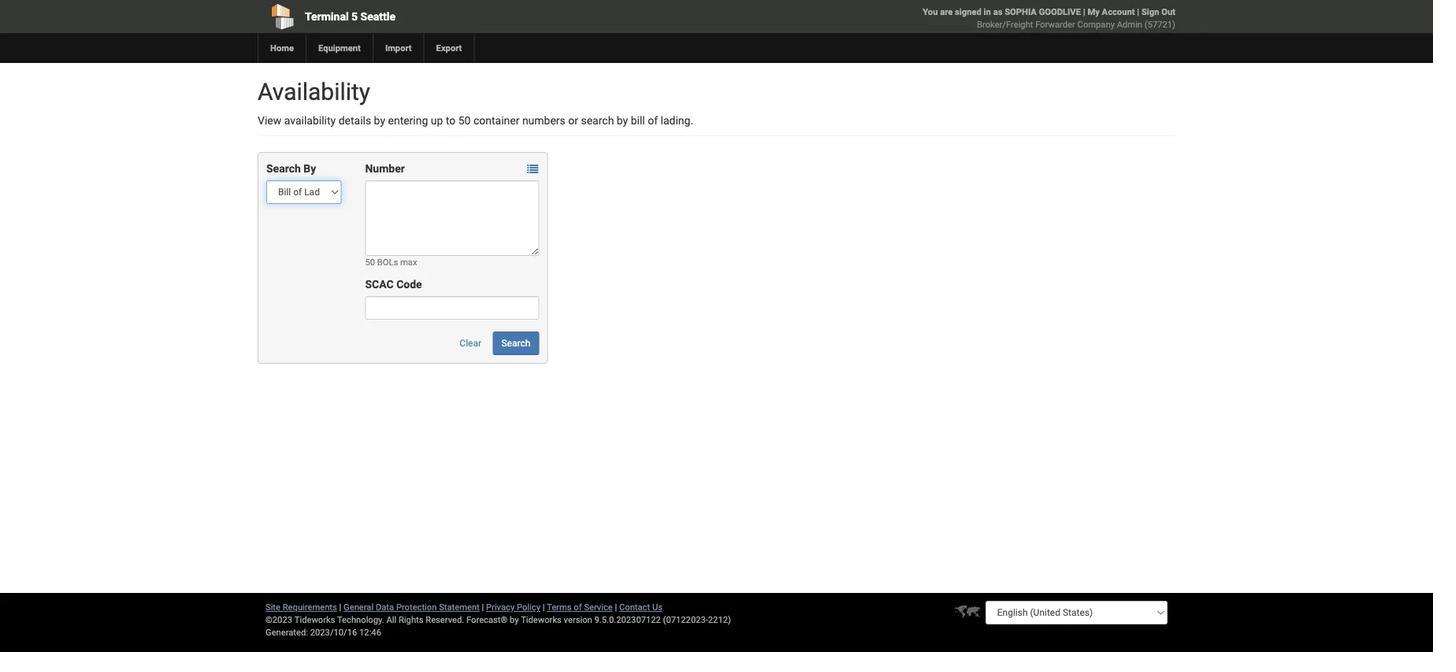 Task type: vqa. For each thing, say whether or not it's contained in the screenshot.
"Contact"
yes



Task type: describe. For each thing, give the bounding box(es) containing it.
search by
[[266, 162, 316, 175]]

admin
[[1117, 19, 1143, 30]]

forwarder
[[1036, 19, 1076, 30]]

general
[[344, 603, 374, 613]]

Number text field
[[365, 181, 539, 256]]

clear button
[[451, 332, 490, 355]]

bols
[[377, 257, 398, 268]]

show list image
[[528, 164, 539, 175]]

are
[[941, 7, 953, 17]]

scac
[[365, 278, 394, 291]]

50 bols max
[[365, 257, 417, 268]]

general data protection statement link
[[344, 603, 480, 613]]

number
[[365, 162, 405, 175]]

SCAC Code text field
[[365, 296, 539, 320]]

my
[[1088, 7, 1100, 17]]

broker/freight
[[977, 19, 1034, 30]]

| left sign on the right top
[[1138, 7, 1140, 17]]

to
[[446, 114, 456, 127]]

| left my
[[1084, 7, 1086, 17]]

statement
[[439, 603, 480, 613]]

sign out link
[[1142, 7, 1176, 17]]

view
[[258, 114, 282, 127]]

seattle
[[361, 10, 396, 23]]

entering
[[388, 114, 428, 127]]

requirements
[[283, 603, 337, 613]]

all
[[387, 615, 397, 625]]

terminal
[[305, 10, 349, 23]]

tideworks
[[521, 615, 562, 625]]

2023/10/16
[[310, 628, 357, 638]]

search for search
[[502, 338, 531, 349]]

policy
[[517, 603, 541, 613]]

container
[[474, 114, 520, 127]]

details
[[339, 114, 371, 127]]

12:46
[[359, 628, 381, 638]]

| up tideworks
[[543, 603, 545, 613]]

2212)
[[708, 615, 731, 625]]

export link
[[424, 33, 474, 63]]

0 horizontal spatial 50
[[365, 257, 375, 268]]

sophia
[[1005, 7, 1037, 17]]

©2023 tideworks
[[266, 615, 335, 625]]

as
[[994, 7, 1003, 17]]

scac code
[[365, 278, 422, 291]]

reserved.
[[426, 615, 464, 625]]

code
[[397, 278, 422, 291]]

by
[[304, 162, 316, 175]]

out
[[1162, 7, 1176, 17]]

generated:
[[266, 628, 308, 638]]

bill
[[631, 114, 645, 127]]

technology.
[[337, 615, 384, 625]]

| left "general"
[[339, 603, 342, 613]]

export
[[436, 43, 462, 53]]

version
[[564, 615, 593, 625]]

1 horizontal spatial 50
[[459, 114, 471, 127]]

site
[[266, 603, 281, 613]]

max
[[400, 257, 417, 268]]

terms of service link
[[547, 603, 613, 613]]

company
[[1078, 19, 1115, 30]]



Task type: locate. For each thing, give the bounding box(es) containing it.
search left by
[[266, 162, 301, 175]]

0 vertical spatial of
[[648, 114, 658, 127]]

signed
[[955, 7, 982, 17]]

|
[[1084, 7, 1086, 17], [1138, 7, 1140, 17], [339, 603, 342, 613], [482, 603, 484, 613], [543, 603, 545, 613], [615, 603, 617, 613]]

search for search by
[[266, 162, 301, 175]]

search right clear button
[[502, 338, 531, 349]]

account
[[1102, 7, 1135, 17]]

search button
[[493, 332, 539, 355]]

| up the forecast®
[[482, 603, 484, 613]]

of
[[648, 114, 658, 127], [574, 603, 582, 613]]

0 horizontal spatial search
[[266, 162, 301, 175]]

us
[[653, 603, 663, 613]]

search inside "button"
[[502, 338, 531, 349]]

site requirements link
[[266, 603, 337, 613]]

0 horizontal spatial by
[[374, 114, 385, 127]]

1 vertical spatial of
[[574, 603, 582, 613]]

(57721)
[[1145, 19, 1176, 30]]

of up version
[[574, 603, 582, 613]]

by inside the site requirements | general data protection statement | privacy policy | terms of service | contact us ©2023 tideworks technology. all rights reserved. forecast® by tideworks version 9.5.0.202307122 (07122023-2212) generated: 2023/10/16 12:46
[[510, 615, 519, 625]]

of right bill
[[648, 114, 658, 127]]

contact us link
[[620, 603, 663, 613]]

up
[[431, 114, 443, 127]]

data
[[376, 603, 394, 613]]

0 vertical spatial 50
[[459, 114, 471, 127]]

privacy
[[486, 603, 515, 613]]

contact
[[620, 603, 650, 613]]

import
[[385, 43, 412, 53]]

lading.
[[661, 114, 694, 127]]

goodlive
[[1039, 7, 1081, 17]]

sign
[[1142, 7, 1160, 17]]

by
[[374, 114, 385, 127], [617, 114, 628, 127], [510, 615, 519, 625]]

import link
[[373, 33, 424, 63]]

service
[[584, 603, 613, 613]]

rights
[[399, 615, 424, 625]]

you
[[923, 7, 938, 17]]

9.5.0.202307122
[[595, 615, 661, 625]]

clear
[[460, 338, 482, 349]]

home
[[270, 43, 294, 53]]

availability
[[284, 114, 336, 127]]

5
[[352, 10, 358, 23]]

0 horizontal spatial of
[[574, 603, 582, 613]]

(07122023-
[[663, 615, 708, 625]]

1 horizontal spatial search
[[502, 338, 531, 349]]

search
[[266, 162, 301, 175], [502, 338, 531, 349]]

1 vertical spatial search
[[502, 338, 531, 349]]

terminal 5 seattle
[[305, 10, 396, 23]]

terminal 5 seattle link
[[258, 0, 627, 33]]

or
[[569, 114, 579, 127]]

availability
[[258, 78, 370, 106]]

equipment
[[318, 43, 361, 53]]

| up 9.5.0.202307122
[[615, 603, 617, 613]]

search
[[581, 114, 614, 127]]

by right details
[[374, 114, 385, 127]]

site requirements | general data protection statement | privacy policy | terms of service | contact us ©2023 tideworks technology. all rights reserved. forecast® by tideworks version 9.5.0.202307122 (07122023-2212) generated: 2023/10/16 12:46
[[266, 603, 731, 638]]

by left bill
[[617, 114, 628, 127]]

you are signed in as sophia goodlive | my account | sign out broker/freight forwarder company admin (57721)
[[923, 7, 1176, 30]]

2 horizontal spatial by
[[617, 114, 628, 127]]

numbers
[[522, 114, 566, 127]]

0 vertical spatial search
[[266, 162, 301, 175]]

in
[[984, 7, 991, 17]]

terms
[[547, 603, 572, 613]]

equipment link
[[306, 33, 373, 63]]

by down privacy policy link
[[510, 615, 519, 625]]

privacy policy link
[[486, 603, 541, 613]]

50
[[459, 114, 471, 127], [365, 257, 375, 268]]

1 horizontal spatial by
[[510, 615, 519, 625]]

1 vertical spatial 50
[[365, 257, 375, 268]]

my account link
[[1088, 7, 1135, 17]]

50 right to
[[459, 114, 471, 127]]

protection
[[396, 603, 437, 613]]

of inside the site requirements | general data protection statement | privacy policy | terms of service | contact us ©2023 tideworks technology. all rights reserved. forecast® by tideworks version 9.5.0.202307122 (07122023-2212) generated: 2023/10/16 12:46
[[574, 603, 582, 613]]

1 horizontal spatial of
[[648, 114, 658, 127]]

forecast®
[[467, 615, 508, 625]]

50 left bols
[[365, 257, 375, 268]]

view availability details by entering up to 50 container numbers or search by bill of lading.
[[258, 114, 694, 127]]

home link
[[258, 33, 306, 63]]



